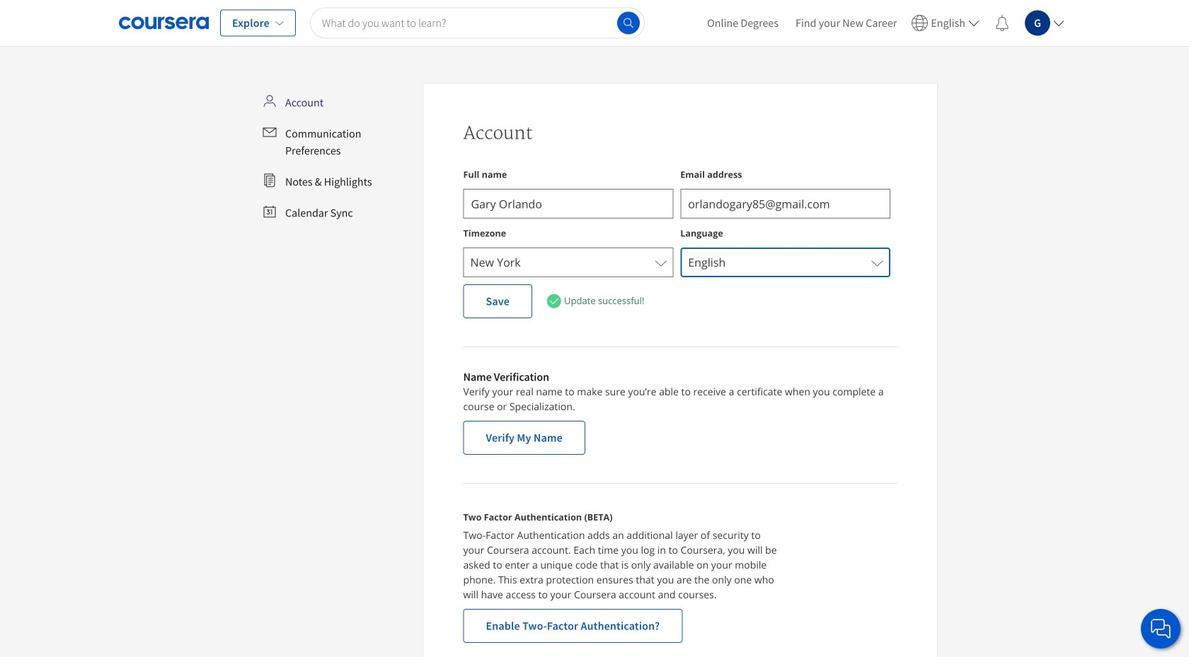 Task type: vqa. For each thing, say whether or not it's contained in the screenshot.
the topmost menu
yes



Task type: locate. For each thing, give the bounding box(es) containing it.
None text field
[[463, 189, 674, 219], [681, 189, 891, 219], [463, 189, 674, 219], [681, 189, 891, 219]]

alert
[[547, 294, 645, 309]]

None search field
[[310, 7, 645, 39]]

0 horizontal spatial menu
[[257, 89, 417, 227]]

menu
[[699, 0, 1071, 46], [257, 89, 417, 227]]

1 horizontal spatial menu
[[699, 0, 1071, 46]]

What do you want to learn? text field
[[310, 7, 645, 39]]



Task type: describe. For each thing, give the bounding box(es) containing it.
1 vertical spatial menu
[[257, 89, 417, 227]]

coursera image
[[119, 12, 209, 34]]

0 vertical spatial menu
[[699, 0, 1071, 46]]



